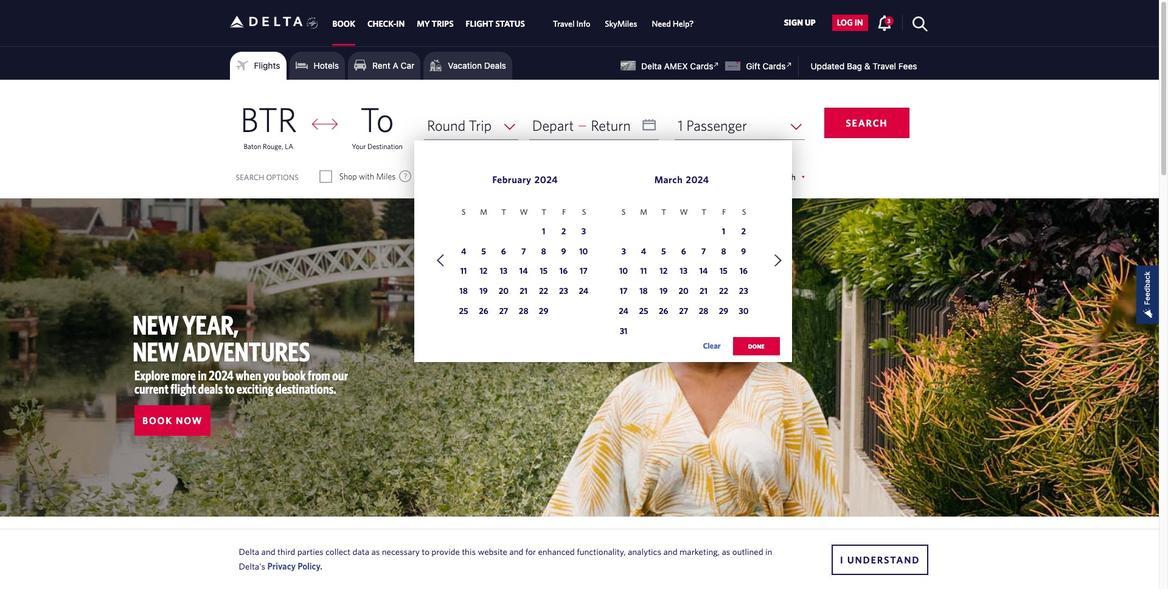 Task type: describe. For each thing, give the bounding box(es) containing it.
book for book
[[333, 19, 355, 29]]

1 12 link from the left
[[476, 264, 492, 280]]

1 for february 2024
[[542, 226, 545, 236]]

baton
[[244, 142, 261, 150]]

2 s from the left
[[582, 208, 586, 217]]

delta
[[511, 551, 542, 562]]

2 new from the top
[[133, 336, 179, 367]]

2 6 from the left
[[681, 246, 686, 256]]

1 horizontal spatial 3 link
[[616, 244, 632, 260]]

3 t from the left
[[662, 208, 666, 217]]

book for book now
[[142, 415, 173, 426]]

more
[[172, 368, 196, 383]]

customer
[[544, 551, 599, 562]]

shop with miles
[[339, 172, 396, 181]]

from
[[308, 368, 330, 383]]

1 19 link from the left
[[476, 284, 492, 300]]

2 23 link from the left
[[736, 284, 752, 300]]

to inside delta and third parties collect data as necessary to provide this website and for enhanced functionality, analytics and marketing, as outlined in delta's
[[422, 546, 430, 557]]

round trip
[[427, 117, 492, 134]]

flight
[[466, 19, 494, 29]]

gift
[[746, 61, 761, 71]]

now
[[176, 415, 203, 426]]

check-in link
[[368, 13, 405, 35]]

2 12 link from the left
[[656, 264, 672, 280]]

marketing,
[[680, 546, 720, 557]]

my dates are flexible
[[557, 172, 629, 181]]

2 14 link from the left
[[696, 264, 712, 280]]

1 8 link from the left
[[536, 244, 552, 260]]

1 5 from the left
[[481, 246, 486, 256]]

advanced search link
[[734, 172, 805, 182]]

privacy policy.
[[267, 561, 323, 571]]

year,
[[183, 309, 238, 340]]

0 vertical spatial travel
[[553, 19, 575, 29]]

deals
[[198, 381, 223, 396]]

1 horizontal spatial 17
[[620, 286, 628, 296]]

fares
[[489, 172, 507, 181]]

2 26 from the left
[[659, 306, 669, 316]]

2 horizontal spatial 3
[[888, 17, 891, 24]]

2024 inside explore more in 2024 when you book from our current flight deals to exciting destinations.
[[209, 368, 234, 383]]

check-
[[368, 19, 396, 29]]

status
[[495, 19, 525, 29]]

1 27 from the left
[[499, 306, 508, 316]]

sign
[[784, 18, 803, 28]]

in
[[396, 19, 405, 29]]

2 and from the left
[[509, 546, 524, 557]]

a
[[393, 60, 398, 71]]

2 25 link from the left
[[636, 304, 652, 320]]

1 vertical spatial travel
[[873, 61, 896, 71]]

21 for 1st 21 'link' from right
[[700, 286, 708, 296]]

to inside explore more in 2024 when you book from our current flight deals to exciting destinations.
[[225, 381, 235, 396]]

1 23 link from the left
[[556, 284, 572, 300]]

rouge,
[[263, 142, 283, 150]]

collect
[[326, 546, 351, 557]]

4 t from the left
[[702, 208, 707, 217]]

rent a car link
[[354, 57, 415, 75]]

2 27 from the left
[[679, 306, 688, 316]]

trips
[[432, 19, 454, 29]]

miles
[[376, 172, 396, 181]]

15 for 2nd 15 link from the right
[[540, 266, 548, 276]]

book now link
[[134, 405, 211, 436]]

1 20 link from the left
[[496, 284, 512, 300]]

1 9 link from the left
[[556, 244, 572, 260]]

1 16 link from the left
[[556, 264, 572, 280]]

bag
[[847, 61, 862, 71]]

are
[[592, 172, 603, 181]]

search options
[[236, 173, 299, 182]]

1 29 from the left
[[539, 306, 549, 316]]

2 25 from the left
[[639, 306, 648, 316]]

2 t from the left
[[542, 208, 547, 217]]

car
[[401, 60, 415, 71]]

skyteam image
[[307, 4, 318, 42]]

this
[[462, 546, 476, 557]]

1 14 link from the left
[[516, 264, 532, 280]]

clear button
[[703, 337, 721, 355]]

3 s from the left
[[622, 208, 626, 217]]

2 4 from the left
[[641, 246, 646, 256]]

2 13 link from the left
[[676, 264, 692, 280]]

1 26 from the left
[[479, 306, 489, 316]]

analytics
[[628, 546, 662, 557]]

search for search
[[846, 117, 888, 128]]

explore more in 2024 when you book from our current flight deals to exciting destinations.
[[134, 368, 348, 396]]

14 for first '14' link from the right
[[700, 266, 708, 276]]

flight status
[[466, 19, 525, 29]]

i understand button
[[832, 544, 929, 575]]

my trips
[[417, 19, 454, 29]]

february 2024
[[493, 174, 558, 185]]

depart
[[532, 117, 574, 134]]

&
[[865, 61, 871, 71]]

options
[[266, 173, 299, 182]]

the delta customer experience
[[489, 551, 661, 562]]

2 27 link from the left
[[676, 304, 692, 320]]

2 7 from the left
[[702, 246, 706, 256]]

log in button
[[832, 14, 868, 31]]

cards inside delta amex cards link
[[690, 61, 713, 71]]

1 8 from the left
[[541, 246, 546, 256]]

1 horizontal spatial 24 link
[[616, 304, 632, 320]]

My dates are flexible checkbox
[[538, 170, 549, 183]]

0 vertical spatial 17 link
[[576, 264, 592, 280]]

vacation deals link
[[430, 57, 506, 75]]

1 11 link from the left
[[456, 264, 472, 280]]

20 for 1st 20 link from left
[[499, 286, 509, 296]]

2 9 from the left
[[741, 246, 746, 256]]

1 link for march 2024
[[716, 224, 732, 240]]

privacy
[[267, 561, 296, 571]]

2 19 link from the left
[[656, 284, 672, 300]]

necessary
[[382, 546, 420, 557]]

1 Passenger field
[[675, 111, 805, 140]]

i
[[840, 554, 844, 565]]

1 vertical spatial 10 link
[[616, 264, 632, 280]]

Round Trip field
[[424, 111, 518, 140]]

m for march
[[640, 208, 648, 217]]

0 vertical spatial 24 link
[[576, 284, 592, 300]]

february
[[493, 174, 532, 185]]

1 and from the left
[[261, 546, 276, 557]]

1 25 from the left
[[459, 306, 468, 316]]

book
[[283, 368, 306, 383]]

2 5 from the left
[[662, 246, 666, 256]]

1 6 from the left
[[501, 246, 506, 256]]

4 s from the left
[[742, 208, 746, 217]]

2 26 link from the left
[[656, 304, 672, 320]]

sign up link
[[779, 14, 821, 31]]

1 4 link from the left
[[456, 244, 472, 260]]

2 8 link from the left
[[716, 244, 732, 260]]

explore more in 2024 when you book from our current flight deals to exciting destinations. link
[[134, 368, 348, 396]]

0 vertical spatial 3 link
[[877, 14, 894, 30]]

11 for first 11 link
[[461, 266, 467, 276]]

2 8 from the left
[[721, 246, 726, 256]]

24 for top 24 link
[[579, 286, 589, 296]]

1 27 link from the left
[[496, 304, 512, 320]]

30 link
[[736, 304, 752, 320]]

28 for second 28 link from right
[[519, 306, 529, 316]]

trip
[[469, 117, 492, 134]]

1 26 link from the left
[[476, 304, 492, 320]]

2 5 link from the left
[[656, 244, 672, 260]]

1 22 from the left
[[539, 286, 548, 296]]

updated bag & travel fees link
[[799, 61, 917, 71]]

1 new from the top
[[133, 309, 179, 340]]

privacy policy. link
[[267, 561, 323, 571]]

19 for second 19 link from left
[[660, 286, 668, 296]]

1 5 link from the left
[[476, 244, 492, 260]]

updated
[[811, 61, 845, 71]]

the
[[489, 551, 509, 562]]

shop
[[339, 172, 357, 181]]

flight status link
[[466, 13, 525, 35]]

31 link
[[616, 324, 632, 340]]

gift cards
[[746, 61, 786, 71]]

1 s from the left
[[462, 208, 466, 217]]

amex
[[664, 61, 688, 71]]

1 25 link from the left
[[456, 304, 472, 320]]

explore
[[134, 368, 170, 383]]

1 15 link from the left
[[536, 264, 552, 280]]

travel info link
[[553, 13, 590, 35]]

flexible
[[605, 172, 629, 181]]

21 for second 21 'link' from the right
[[520, 286, 528, 296]]

up
[[805, 18, 816, 28]]

0 horizontal spatial 17
[[580, 266, 588, 276]]

2 link for march 2024
[[736, 224, 752, 240]]

when
[[236, 368, 261, 383]]

1 t from the left
[[502, 208, 506, 217]]

2 11 link from the left
[[636, 264, 652, 280]]

provide
[[432, 546, 460, 557]]

0 horizontal spatial 3
[[582, 226, 586, 236]]

2 18 link from the left
[[636, 284, 652, 300]]

clear
[[703, 341, 721, 351]]

1 13 from the left
[[500, 266, 508, 276]]

advanced search
[[734, 172, 796, 182]]

book tab panel
[[0, 80, 1159, 368]]

3 and from the left
[[664, 546, 678, 557]]

vacation deals
[[448, 60, 506, 71]]

1 6 link from the left
[[496, 244, 512, 260]]

gift cards link
[[726, 59, 795, 71]]

f for february 2024
[[562, 208, 566, 217]]

1 21 link from the left
[[516, 284, 532, 300]]

website
[[478, 546, 507, 557]]

march 2024
[[655, 174, 709, 185]]

march
[[655, 174, 683, 185]]

return
[[591, 117, 631, 134]]

policy.
[[298, 561, 323, 571]]

24 for the right 24 link
[[619, 306, 629, 316]]



Task type: vqa. For each thing, say whether or not it's contained in the screenshot.
When
yes



Task type: locate. For each thing, give the bounding box(es) containing it.
outlined
[[733, 546, 764, 557]]

as
[[371, 546, 380, 557], [722, 546, 731, 557]]

0 horizontal spatial 15
[[540, 266, 548, 276]]

28
[[519, 306, 529, 316], [699, 306, 709, 316]]

in inside explore more in 2024 when you book from our current flight deals to exciting destinations.
[[198, 368, 207, 383]]

1 29 link from the left
[[536, 304, 552, 320]]

2 29 from the left
[[719, 306, 729, 316]]

2 1 link from the left
[[716, 224, 732, 240]]

2 cards from the left
[[763, 61, 786, 71]]

1 vertical spatial book
[[142, 415, 173, 426]]

my
[[417, 19, 430, 29]]

0 horizontal spatial 4
[[461, 246, 466, 256]]

our
[[332, 368, 348, 383]]

0 horizontal spatial 16
[[560, 266, 568, 276]]

29
[[539, 306, 549, 316], [719, 306, 729, 316]]

refundable
[[448, 172, 487, 181]]

0 horizontal spatial 3 link
[[576, 224, 592, 240]]

flights
[[254, 60, 280, 71]]

done button
[[733, 337, 780, 356]]

i understand
[[840, 554, 920, 565]]

2 23 from the left
[[739, 286, 748, 296]]

0 horizontal spatial 1 link
[[536, 224, 552, 240]]

2 20 link from the left
[[676, 284, 692, 300]]

0 horizontal spatial 22
[[539, 286, 548, 296]]

11 for first 11 link from the right
[[641, 266, 647, 276]]

1 w from the left
[[520, 208, 528, 217]]

1 vertical spatial 3
[[582, 226, 586, 236]]

2 vertical spatial in
[[766, 546, 773, 557]]

1 m from the left
[[480, 208, 487, 217]]

20
[[499, 286, 509, 296], [679, 286, 689, 296]]

and left third
[[261, 546, 276, 557]]

parties
[[297, 546, 324, 557]]

1 horizontal spatial 6 link
[[676, 244, 692, 260]]

f for march 2024
[[722, 208, 726, 217]]

0 horizontal spatial 12 link
[[476, 264, 492, 280]]

to left provide
[[422, 546, 430, 557]]

26 link
[[476, 304, 492, 320], [656, 304, 672, 320]]

and left for
[[509, 546, 524, 557]]

0 horizontal spatial 16 link
[[556, 264, 572, 280]]

1 horizontal spatial 11 link
[[636, 264, 652, 280]]

16 for second 16 link
[[740, 266, 748, 276]]

1 horizontal spatial 12
[[660, 266, 668, 276]]

0 horizontal spatial 2024
[[209, 368, 234, 383]]

1 1 link from the left
[[536, 224, 552, 240]]

2 7 link from the left
[[696, 244, 712, 260]]

5 link
[[476, 244, 492, 260], [656, 244, 672, 260]]

vacation
[[448, 60, 482, 71]]

1 horizontal spatial and
[[509, 546, 524, 557]]

t down march 2024
[[702, 208, 707, 217]]

w for february
[[520, 208, 528, 217]]

my trips link
[[417, 13, 454, 35]]

7
[[522, 246, 526, 256], [702, 246, 706, 256]]

1 horizontal spatial 29 link
[[716, 304, 732, 320]]

1 horizontal spatial 23
[[739, 286, 748, 296]]

10 for the bottommost 10 link
[[620, 266, 628, 276]]

current
[[134, 381, 169, 396]]

0 horizontal spatial search
[[236, 173, 264, 182]]

2024 for march 2024
[[686, 174, 709, 185]]

1 horizontal spatial cards
[[763, 61, 786, 71]]

1 for march 2024
[[722, 226, 726, 236]]

18 for 1st 18 link from left
[[460, 286, 468, 296]]

2 as from the left
[[722, 546, 731, 557]]

2 15 link from the left
[[716, 264, 732, 280]]

1 horizontal spatial 2 link
[[736, 224, 752, 240]]

1 horizontal spatial 2024
[[535, 174, 558, 185]]

2 horizontal spatial and
[[664, 546, 678, 557]]

1 horizontal spatial to
[[422, 546, 430, 557]]

1 horizontal spatial f
[[722, 208, 726, 217]]

in inside button
[[855, 18, 863, 28]]

14 link
[[516, 264, 532, 280], [696, 264, 712, 280]]

0 horizontal spatial 17 link
[[576, 264, 592, 280]]

1 horizontal spatial 14 link
[[696, 264, 712, 280]]

16
[[560, 266, 568, 276], [740, 266, 748, 276]]

None text field
[[529, 111, 659, 140]]

12
[[480, 266, 488, 276], [660, 266, 668, 276]]

delta for delta amex cards
[[641, 61, 662, 71]]

22 link
[[536, 284, 552, 300], [716, 284, 732, 300]]

17 link
[[576, 264, 592, 280], [616, 284, 632, 300]]

1 22 link from the left
[[536, 284, 552, 300]]

22
[[539, 286, 548, 296], [719, 286, 728, 296]]

0 horizontal spatial 24
[[579, 286, 589, 296]]

in inside delta and third parties collect data as necessary to provide this website and for enhanced functionality, analytics and marketing, as outlined in delta's
[[766, 546, 773, 557]]

2 horizontal spatial 1
[[722, 226, 726, 236]]

2 m from the left
[[640, 208, 648, 217]]

28 link
[[516, 304, 532, 320], [696, 304, 712, 320]]

20 link
[[496, 284, 512, 300], [676, 284, 692, 300]]

advanced
[[734, 172, 770, 182]]

2 down advanced
[[742, 226, 746, 236]]

1 horizontal spatial 22 link
[[716, 284, 732, 300]]

experience
[[601, 551, 661, 562]]

0 vertical spatial to
[[225, 381, 235, 396]]

2 link down advanced
[[736, 224, 752, 240]]

calendar expanded, use arrow keys to select date application
[[414, 141, 792, 368]]

1 horizontal spatial 8
[[721, 246, 726, 256]]

functionality,
[[577, 546, 626, 557]]

travel info
[[553, 19, 590, 29]]

15 for 1st 15 link from right
[[720, 266, 728, 276]]

cards inside gift cards 'link'
[[763, 61, 786, 71]]

delta inside delta and third parties collect data as necessary to provide this website and for enhanced functionality, analytics and marketing, as outlined in delta's
[[239, 546, 259, 557]]

0 horizontal spatial 11 link
[[456, 264, 472, 280]]

and right the analytics
[[664, 546, 678, 557]]

0 horizontal spatial 1
[[542, 226, 545, 236]]

2024 left dates
[[535, 174, 558, 185]]

in right log
[[855, 18, 863, 28]]

w down march 2024
[[680, 208, 688, 217]]

1 horizontal spatial 11
[[641, 266, 647, 276]]

8 link
[[536, 244, 552, 260], [716, 244, 732, 260]]

t down march
[[662, 208, 666, 217]]

1 vertical spatial 17 link
[[616, 284, 632, 300]]

t down the my dates are flexible checkbox
[[542, 208, 547, 217]]

1 horizontal spatial 13 link
[[676, 264, 692, 280]]

1 horizontal spatial 26
[[659, 306, 669, 316]]

1 passenger
[[678, 117, 747, 134]]

0 horizontal spatial book
[[142, 415, 173, 426]]

to right deals
[[225, 381, 235, 396]]

0 horizontal spatial 6 link
[[496, 244, 512, 260]]

in right the outlined
[[766, 546, 773, 557]]

1 horizontal spatial 28 link
[[696, 304, 712, 320]]

2 4 link from the left
[[636, 244, 652, 260]]

2 16 link from the left
[[736, 264, 752, 280]]

1 28 from the left
[[519, 306, 529, 316]]

hotels
[[314, 60, 339, 71]]

delta left amex
[[641, 61, 662, 71]]

4
[[461, 246, 466, 256], [641, 246, 646, 256]]

1 23 from the left
[[559, 286, 568, 296]]

2 28 link from the left
[[696, 304, 712, 320]]

1 horizontal spatial 19
[[660, 286, 668, 296]]

1 vertical spatial delta
[[239, 546, 259, 557]]

0 vertical spatial search
[[846, 117, 888, 128]]

w down february 2024
[[520, 208, 528, 217]]

w for march
[[680, 208, 688, 217]]

0 vertical spatial book
[[333, 19, 355, 29]]

2 21 link from the left
[[696, 284, 712, 300]]

in right "more"
[[198, 368, 207, 383]]

0 horizontal spatial 5 link
[[476, 244, 492, 260]]

1 horizontal spatial 2
[[742, 226, 746, 236]]

2 w from the left
[[680, 208, 688, 217]]

search button
[[825, 108, 910, 138]]

skymiles link
[[605, 13, 637, 35]]

delta for delta and third parties collect data as necessary to provide this website and for enhanced functionality, analytics and marketing, as outlined in delta's
[[239, 546, 259, 557]]

27
[[499, 306, 508, 316], [679, 306, 688, 316]]

skymiles
[[605, 19, 637, 29]]

0 horizontal spatial 18
[[460, 286, 468, 296]]

1 7 from the left
[[522, 246, 526, 256]]

travel left info
[[553, 19, 575, 29]]

2 13 from the left
[[680, 266, 688, 276]]

1 link
[[536, 224, 552, 240], [716, 224, 732, 240]]

m for february
[[480, 208, 487, 217]]

1 12 from the left
[[480, 266, 488, 276]]

2 21 from the left
[[700, 286, 708, 296]]

none text field inside book tab panel
[[529, 111, 659, 140]]

1 20 from the left
[[499, 286, 509, 296]]

0 vertical spatial 10
[[580, 246, 588, 256]]

0 horizontal spatial 8
[[541, 246, 546, 256]]

2 22 link from the left
[[716, 284, 732, 300]]

10 for the topmost 10 link
[[580, 246, 588, 256]]

1 11 from the left
[[461, 266, 467, 276]]

t down february at left
[[502, 208, 506, 217]]

0 horizontal spatial 11
[[461, 266, 467, 276]]

search
[[772, 172, 796, 182]]

passenger
[[687, 117, 747, 134]]

1 horizontal spatial 8 link
[[716, 244, 732, 260]]

book inside book now link
[[142, 415, 173, 426]]

0 horizontal spatial 10 link
[[576, 244, 592, 260]]

1 as from the left
[[371, 546, 380, 557]]

1 horizontal spatial 25 link
[[636, 304, 652, 320]]

as left the outlined
[[722, 546, 731, 557]]

0 horizontal spatial 2 link
[[556, 224, 572, 240]]

delta up the delta's
[[239, 546, 259, 557]]

2 29 link from the left
[[716, 304, 732, 320]]

0 horizontal spatial 14 link
[[516, 264, 532, 280]]

2 16 from the left
[[740, 266, 748, 276]]

delta
[[641, 61, 662, 71], [239, 546, 259, 557]]

1 inside field
[[678, 117, 683, 134]]

1 horizontal spatial 27 link
[[676, 304, 692, 320]]

s down refundable
[[462, 208, 466, 217]]

2 link for february 2024
[[556, 224, 572, 240]]

14 for 1st '14' link from left
[[520, 266, 528, 276]]

1 vertical spatial search
[[236, 173, 264, 182]]

book left now
[[142, 415, 173, 426]]

for
[[526, 546, 536, 557]]

with
[[359, 172, 374, 181]]

destination
[[368, 142, 403, 150]]

book now
[[142, 415, 203, 426]]

1 horizontal spatial search
[[846, 117, 888, 128]]

4 link
[[456, 244, 472, 260], [636, 244, 652, 260]]

1 vertical spatial 10
[[620, 266, 628, 276]]

0 horizontal spatial 22 link
[[536, 284, 552, 300]]

2024 right march
[[686, 174, 709, 185]]

23 link
[[556, 284, 572, 300], [736, 284, 752, 300]]

dates
[[571, 172, 590, 181]]

2 2 from the left
[[742, 226, 746, 236]]

s down the flexible
[[622, 208, 626, 217]]

2 vertical spatial 3
[[622, 246, 626, 256]]

1 horizontal spatial 1
[[678, 117, 683, 134]]

2 9 link from the left
[[736, 244, 752, 260]]

0 horizontal spatial 8 link
[[536, 244, 552, 260]]

2 6 link from the left
[[676, 244, 692, 260]]

2 for march 2024
[[742, 226, 746, 236]]

s down dates
[[582, 208, 586, 217]]

18 link
[[456, 284, 472, 300], [636, 284, 652, 300]]

1 19 from the left
[[480, 286, 488, 296]]

my
[[557, 172, 569, 181]]

1 4 from the left
[[461, 246, 466, 256]]

1 horizontal spatial 26 link
[[656, 304, 672, 320]]

0 horizontal spatial 7
[[522, 246, 526, 256]]

1 horizontal spatial 17 link
[[616, 284, 632, 300]]

Shop with Miles checkbox
[[320, 170, 331, 183]]

2 f from the left
[[722, 208, 726, 217]]

t
[[502, 208, 506, 217], [542, 208, 547, 217], [662, 208, 666, 217], [702, 208, 707, 217]]

0 horizontal spatial and
[[261, 546, 276, 557]]

book right skyteam "image"
[[333, 19, 355, 29]]

1 vertical spatial 24 link
[[616, 304, 632, 320]]

8
[[541, 246, 546, 256], [721, 246, 726, 256]]

1 horizontal spatial 7 link
[[696, 244, 712, 260]]

2 22 from the left
[[719, 286, 728, 296]]

delta's
[[239, 561, 265, 571]]

to
[[361, 99, 394, 139]]

round
[[427, 117, 466, 134]]

1 horizontal spatial 10
[[620, 266, 628, 276]]

1 link for february 2024
[[536, 224, 552, 240]]

2 for february 2024
[[562, 226, 566, 236]]

2024 left when
[[209, 368, 234, 383]]

0 horizontal spatial in
[[198, 368, 207, 383]]

search for search options
[[236, 173, 264, 182]]

1 2 link from the left
[[556, 224, 572, 240]]

0 horizontal spatial 26
[[479, 306, 489, 316]]

16 for 1st 16 link from left
[[560, 266, 568, 276]]

15
[[540, 266, 548, 276], [720, 266, 728, 276]]

1 horizontal spatial 25
[[639, 306, 648, 316]]

1 horizontal spatial 15 link
[[716, 264, 732, 280]]

1 horizontal spatial 28
[[699, 306, 709, 316]]

2 18 from the left
[[640, 286, 648, 296]]

0 horizontal spatial 2
[[562, 226, 566, 236]]

new year, new adventures
[[133, 309, 310, 367]]

your
[[352, 142, 366, 150]]

exciting
[[237, 381, 274, 396]]

1 horizontal spatial 6
[[681, 246, 686, 256]]

1 horizontal spatial 20 link
[[676, 284, 692, 300]]

1 9 from the left
[[561, 246, 566, 256]]

updated bag & travel fees
[[811, 61, 917, 71]]

2 link down my
[[556, 224, 572, 240]]

delta air lines image
[[230, 3, 303, 41]]

0 horizontal spatial 14
[[520, 266, 528, 276]]

as right data
[[371, 546, 380, 557]]

delta amex cards link
[[621, 59, 723, 71]]

2 horizontal spatial 3 link
[[877, 14, 894, 30]]

0 horizontal spatial 13 link
[[496, 264, 512, 280]]

1 15 from the left
[[540, 266, 548, 276]]

2 20 from the left
[[679, 286, 689, 296]]

20 for 1st 20 link from right
[[679, 286, 689, 296]]

book inside tab list
[[333, 19, 355, 29]]

1 vertical spatial 3 link
[[576, 224, 592, 240]]

0 horizontal spatial 28 link
[[516, 304, 532, 320]]

1 horizontal spatial 13
[[680, 266, 688, 276]]

2 12 from the left
[[660, 266, 668, 276]]

1 horizontal spatial 5 link
[[656, 244, 672, 260]]

1 horizontal spatial 18
[[640, 286, 648, 296]]

m
[[480, 208, 487, 217], [640, 208, 648, 217]]

0 horizontal spatial f
[[562, 208, 566, 217]]

1 horizontal spatial 20
[[679, 286, 689, 296]]

0 horizontal spatial 25 link
[[456, 304, 472, 320]]

31
[[620, 326, 628, 336]]

1 18 link from the left
[[456, 284, 472, 300]]

2 down my
[[562, 226, 566, 236]]

need help? link
[[652, 13, 694, 35]]

this link opens another site in a new window that may not follow the same accessibility policies as delta air lines. image
[[783, 59, 795, 71]]

1 vertical spatial in
[[198, 368, 207, 383]]

1 horizontal spatial book
[[333, 19, 355, 29]]

0 horizontal spatial 6
[[501, 246, 506, 256]]

1 28 link from the left
[[516, 304, 532, 320]]

s down advanced
[[742, 208, 746, 217]]

1 13 link from the left
[[496, 264, 512, 280]]

1 14 from the left
[[520, 266, 528, 276]]

cards
[[690, 61, 713, 71], [763, 61, 786, 71]]

tab list
[[326, 0, 701, 46]]

19 for 1st 19 link from left
[[480, 286, 488, 296]]

search down &
[[846, 117, 888, 128]]

2 15 from the left
[[720, 266, 728, 276]]

search down 'baton'
[[236, 173, 264, 182]]

18 for first 18 link from the right
[[640, 286, 648, 296]]

log in
[[837, 18, 863, 28]]

1 21 from the left
[[520, 286, 528, 296]]

tab list containing book
[[326, 0, 701, 46]]

cards right gift
[[763, 61, 786, 71]]

1 7 link from the left
[[516, 244, 532, 260]]

30
[[739, 306, 749, 316]]

17
[[580, 266, 588, 276], [620, 286, 628, 296]]

2 19 from the left
[[660, 286, 668, 296]]

26
[[479, 306, 489, 316], [659, 306, 669, 316]]

0 vertical spatial 10 link
[[576, 244, 592, 260]]

search inside "button"
[[846, 117, 888, 128]]

28 for 2nd 28 link from the left
[[699, 306, 709, 316]]

flight
[[171, 381, 196, 396]]

0 vertical spatial delta
[[641, 61, 662, 71]]

cards right amex
[[690, 61, 713, 71]]

this link opens another site in a new window that may not follow the same accessibility policies as delta air lines. image
[[711, 59, 723, 71]]

1 f from the left
[[562, 208, 566, 217]]

1 horizontal spatial 16
[[740, 266, 748, 276]]

1 horizontal spatial 16 link
[[736, 264, 752, 280]]

travel right &
[[873, 61, 896, 71]]

2024 for february 2024
[[535, 174, 558, 185]]

1 vertical spatial 24
[[619, 306, 629, 316]]

1 horizontal spatial 21 link
[[696, 284, 712, 300]]



